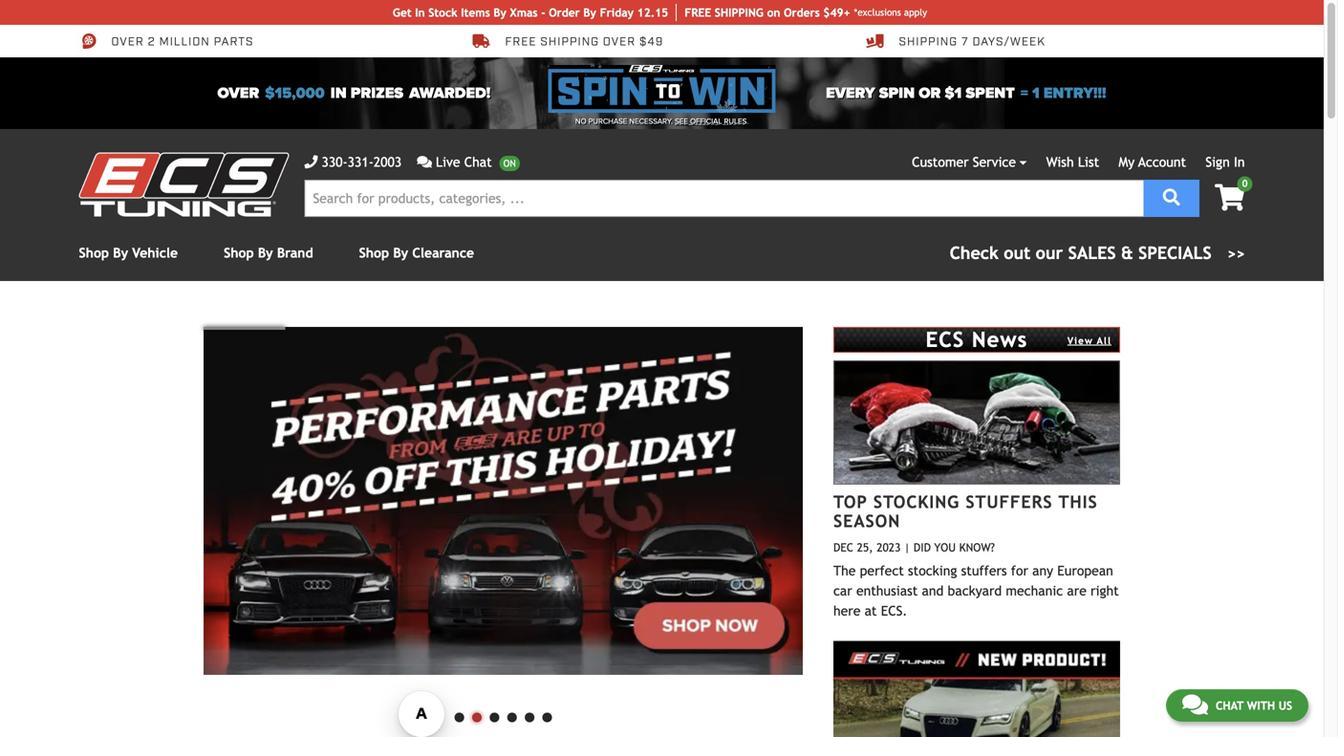 Task type: locate. For each thing, give the bounding box(es) containing it.
ecs.
[[881, 603, 908, 618]]

phone image
[[304, 155, 318, 169]]

1 vertical spatial in
[[1234, 154, 1245, 170]]

free
[[685, 6, 711, 19]]

chat right live
[[464, 154, 492, 170]]

=
[[1021, 84, 1029, 102]]

necessary.
[[629, 117, 673, 126]]

over for over 2 million parts
[[111, 34, 144, 49]]

car
[[834, 583, 852, 598]]

clearance
[[412, 245, 474, 261]]

by left clearance at the left top of the page
[[393, 245, 408, 261]]

items
[[461, 6, 490, 19]]

my account link
[[1119, 154, 1186, 170]]

free shipping over $49
[[505, 34, 664, 49]]

1 vertical spatial over
[[217, 84, 259, 102]]

free ship ping on orders $49+ *exclusions apply
[[685, 6, 927, 19]]

1 horizontal spatial over
[[217, 84, 259, 102]]

2
[[148, 34, 156, 49]]

my account
[[1119, 154, 1186, 170]]

enthusiast
[[857, 583, 918, 598]]

330-331-2003
[[322, 154, 402, 170]]

spent
[[966, 84, 1015, 102]]

shop left clearance at the left top of the page
[[359, 245, 389, 261]]

top stocking stuffers this season link
[[834, 492, 1098, 531]]

1
[[1032, 84, 1040, 102]]

in right get
[[415, 6, 425, 19]]

comments image inside the live chat link
[[417, 155, 432, 169]]

list
[[1078, 154, 1099, 170]]

no purchase necessary. see official rules .
[[575, 117, 749, 126]]

shop left brand
[[224, 245, 254, 261]]

at
[[865, 603, 877, 618]]

brand
[[277, 245, 313, 261]]

1 vertical spatial chat
[[1216, 699, 1244, 712]]

0 vertical spatial in
[[415, 6, 425, 19]]

1 shop from the left
[[79, 245, 109, 261]]

account
[[1139, 154, 1186, 170]]

by for shop by clearance
[[393, 245, 408, 261]]

shop left vehicle
[[79, 245, 109, 261]]

chat left with
[[1216, 699, 1244, 712]]

orders
[[784, 6, 820, 19]]

0 vertical spatial comments image
[[417, 155, 432, 169]]

0 vertical spatial chat
[[464, 154, 492, 170]]

comments image inside chat with us link
[[1182, 693, 1208, 716]]

or
[[919, 84, 941, 102]]

0 horizontal spatial comments image
[[417, 155, 432, 169]]

top
[[834, 492, 868, 512]]

comments image left live
[[417, 155, 432, 169]]

wish
[[1046, 154, 1074, 170]]

by left the xmas
[[494, 6, 507, 19]]

over $15,000 in prizes
[[217, 84, 404, 102]]

0 horizontal spatial in
[[415, 6, 425, 19]]

over left 2
[[111, 34, 144, 49]]

spin
[[879, 84, 915, 102]]

comments image left chat with us at the right of page
[[1182, 693, 1208, 716]]

1 vertical spatial comments image
[[1182, 693, 1208, 716]]

0 vertical spatial over
[[111, 34, 144, 49]]

any
[[1033, 563, 1054, 578]]

xmas
[[510, 6, 538, 19]]

comments image
[[417, 155, 432, 169], [1182, 693, 1208, 716]]

1 horizontal spatial comments image
[[1182, 693, 1208, 716]]

shop by vehicle
[[79, 245, 178, 261]]

1 horizontal spatial in
[[1234, 154, 1245, 170]]

ecs news
[[926, 327, 1028, 352]]

by for shop by brand
[[258, 245, 273, 261]]

25,
[[857, 540, 873, 554]]

2 shop from the left
[[224, 245, 254, 261]]

&
[[1121, 243, 1134, 263]]

3 • from the left
[[486, 695, 503, 735]]

in for get
[[415, 6, 425, 19]]

over
[[603, 34, 636, 49]]

comments image for chat
[[1182, 693, 1208, 716]]

1 horizontal spatial chat
[[1216, 699, 1244, 712]]

over
[[111, 34, 144, 49], [217, 84, 259, 102]]

get
[[393, 6, 412, 19]]

$15,000
[[265, 84, 325, 102]]

1 horizontal spatial shop
[[224, 245, 254, 261]]

ship
[[715, 6, 739, 19]]

shop by brand
[[224, 245, 313, 261]]

by left vehicle
[[113, 245, 128, 261]]

0 horizontal spatial over
[[111, 34, 144, 49]]

customer
[[912, 154, 969, 170]]

live
[[436, 154, 460, 170]]

and
[[922, 583, 944, 598]]

see
[[675, 117, 688, 126]]

0 horizontal spatial shop
[[79, 245, 109, 261]]

chat
[[464, 154, 492, 170], [1216, 699, 1244, 712]]

0
[[1242, 178, 1248, 189]]

million
[[159, 34, 210, 49]]

parts
[[214, 34, 254, 49]]

3 shop from the left
[[359, 245, 389, 261]]

ecs
[[926, 327, 965, 352]]

perfect
[[860, 563, 904, 578]]

•
[[451, 695, 468, 735], [468, 695, 486, 735], [486, 695, 503, 735], [503, 695, 521, 735], [521, 695, 538, 735], [538, 695, 556, 735]]

in right sign
[[1234, 154, 1245, 170]]

free shipping over $49 link
[[473, 33, 664, 50]]

top stocking stuffers this season image
[[834, 360, 1120, 484]]

prizes
[[351, 84, 404, 102]]

2 horizontal spatial shop
[[359, 245, 389, 261]]

over 2 million parts
[[111, 34, 254, 49]]

ecs tuning image
[[79, 152, 289, 217]]

*exclusions
[[854, 7, 901, 18]]

rules
[[724, 117, 747, 126]]

by left brand
[[258, 245, 273, 261]]

331-
[[348, 154, 374, 170]]

over down parts
[[217, 84, 259, 102]]

shop by clearance link
[[359, 245, 474, 261]]

in
[[331, 84, 347, 102]]

backyard
[[948, 583, 1002, 598]]

2023
[[877, 540, 901, 554]]

the
[[834, 563, 856, 578]]

in
[[415, 6, 425, 19], [1234, 154, 1245, 170]]

shop for shop by vehicle
[[79, 245, 109, 261]]

mechanic
[[1006, 583, 1063, 598]]

search image
[[1163, 189, 1180, 206]]

get in stock items by xmas - order by friday 12.15
[[393, 6, 668, 19]]



Task type: vqa. For each thing, say whether or not it's contained in the screenshot.
bottom the increase
no



Task type: describe. For each thing, give the bounding box(es) containing it.
ping
[[739, 6, 764, 19]]

0 link
[[1200, 176, 1253, 213]]

wish list
[[1046, 154, 1099, 170]]

$1
[[945, 84, 962, 102]]

see official rules link
[[675, 116, 747, 127]]

by right order
[[584, 6, 596, 19]]

with
[[1247, 699, 1275, 712]]

purchase
[[589, 117, 627, 126]]

you
[[934, 540, 956, 554]]

shop by clearance
[[359, 245, 474, 261]]

this
[[1059, 492, 1098, 512]]

sales & specials
[[1068, 243, 1212, 263]]

vehicle
[[132, 245, 178, 261]]

sign in
[[1206, 154, 1245, 170]]

by for shop by vehicle
[[113, 245, 128, 261]]

ecs tuning 'spin to win' contest logo image
[[548, 65, 776, 113]]

shopping cart image
[[1215, 184, 1245, 211]]

stuffers
[[966, 492, 1053, 512]]

1 • from the left
[[451, 695, 468, 735]]

shipping
[[541, 34, 599, 49]]

did
[[914, 540, 931, 554]]

2 • from the left
[[468, 695, 486, 735]]

shipping 7 days/week link
[[867, 33, 1046, 50]]

right
[[1091, 583, 1119, 598]]

season
[[834, 511, 901, 531]]

5 • from the left
[[521, 695, 538, 735]]

dec 25, 2023 | did you know? the perfect stocking stuffers for any european car enthusiast and backyard mechanic are right here at ecs.
[[834, 540, 1119, 618]]

entry!!!
[[1044, 84, 1107, 102]]

every
[[826, 84, 875, 102]]

shop by brand link
[[224, 245, 313, 261]]

every spin or $1 spent = 1 entry!!!
[[826, 84, 1107, 102]]

my
[[1119, 154, 1135, 170]]

chat with us
[[1216, 699, 1292, 712]]

.
[[747, 117, 749, 126]]

6 • from the left
[[538, 695, 556, 735]]

live chat
[[436, 154, 492, 170]]

on
[[767, 6, 781, 19]]

• • • • • •
[[451, 695, 556, 735]]

official
[[690, 117, 722, 126]]

for
[[1011, 563, 1029, 578]]

4 • from the left
[[503, 695, 521, 735]]

view all
[[1068, 335, 1112, 346]]

shop for shop by clearance
[[359, 245, 389, 261]]

7
[[962, 34, 969, 49]]

over 2 million parts link
[[79, 33, 254, 50]]

chat with us link
[[1166, 689, 1309, 722]]

|
[[904, 540, 910, 554]]

customer service
[[912, 154, 1016, 170]]

are
[[1067, 583, 1087, 598]]

in for sign
[[1234, 154, 1245, 170]]

12.15
[[637, 6, 668, 19]]

us
[[1279, 699, 1292, 712]]

generic - ecs up to 40% off image
[[204, 327, 803, 675]]

Search text field
[[304, 180, 1144, 217]]

days/week
[[973, 34, 1046, 49]]

sign
[[1206, 154, 1230, 170]]

new ecs exterior upgrades for your c7 rs7 image
[[834, 641, 1120, 737]]

service
[[973, 154, 1016, 170]]

comments image for live
[[417, 155, 432, 169]]

$49+
[[823, 6, 850, 19]]

$49
[[640, 34, 664, 49]]

dec
[[834, 540, 854, 554]]

over for over $15,000 in prizes
[[217, 84, 259, 102]]

apply
[[904, 7, 927, 18]]

customer service button
[[912, 152, 1027, 172]]

shop for shop by brand
[[224, 245, 254, 261]]

0 horizontal spatial chat
[[464, 154, 492, 170]]

friday
[[600, 6, 634, 19]]

european
[[1058, 563, 1114, 578]]

-
[[541, 6, 546, 19]]

sales
[[1068, 243, 1116, 263]]

know?
[[959, 540, 995, 554]]

view
[[1068, 335, 1094, 346]]

order
[[549, 6, 580, 19]]

live chat link
[[417, 152, 520, 172]]

news
[[972, 327, 1028, 352]]

sign in link
[[1206, 154, 1245, 170]]

here
[[834, 603, 861, 618]]

specials
[[1139, 243, 1212, 263]]

stocking
[[908, 563, 957, 578]]

wish list link
[[1046, 154, 1099, 170]]

2003
[[374, 154, 402, 170]]



